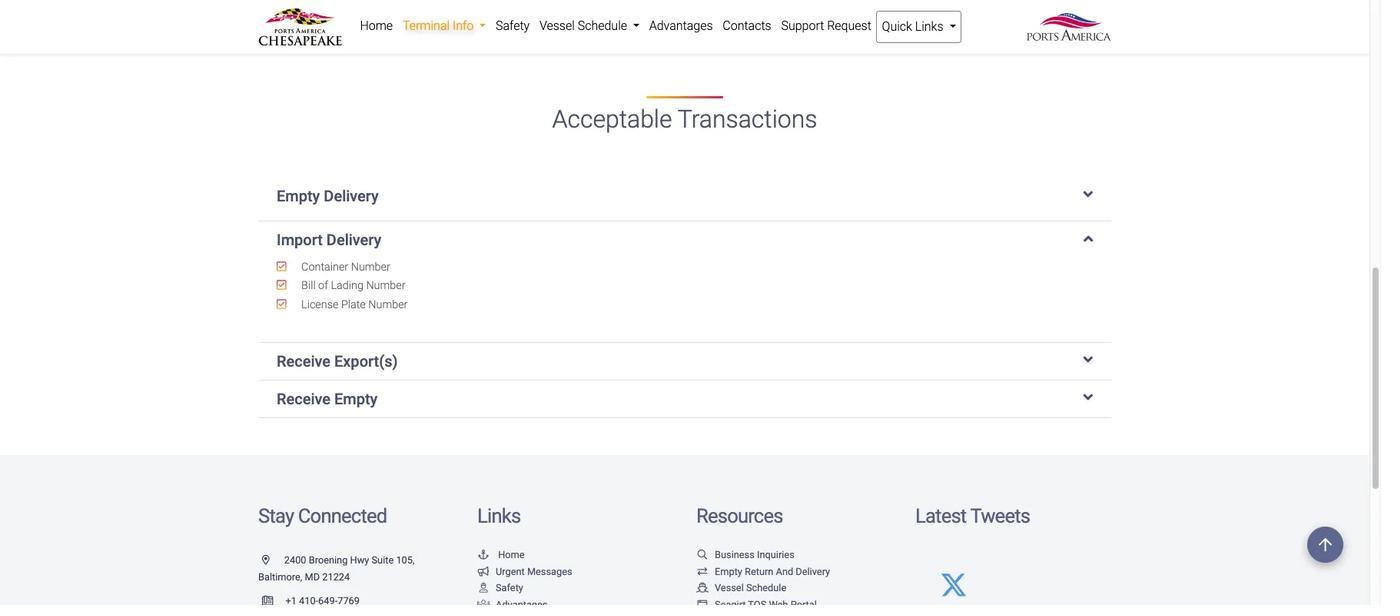 Task type: describe. For each thing, give the bounding box(es) containing it.
baltimore,
[[258, 571, 302, 583]]

receiving
[[735, 6, 783, 20]]

receive export(s)
[[277, 352, 398, 371]]

2 vertical spatial delivery
[[796, 566, 831, 577]]

2 safety from the top
[[496, 582, 524, 594]]

and
[[786, 6, 806, 20]]

www.emodal.com link
[[965, 24, 1063, 39]]

map marker alt image
[[262, 556, 282, 566]]

0 vertical spatial vessel schedule
[[540, 18, 630, 33]]

business
[[715, 549, 755, 561]]

access
[[916, 24, 955, 39]]

16:00 pm daily.
[[744, 24, 826, 39]]

stay connected
[[258, 505, 387, 528]]

reefer
[[697, 6, 732, 20]]

truck
[[1030, 6, 1061, 20]]

container number
[[299, 261, 391, 274]]

import
[[277, 231, 323, 249]]

home link for terminal info link
[[355, 11, 398, 42]]

anchor image
[[478, 551, 490, 560]]

reefer receiving and delivering cutoff is
[[697, 6, 860, 39]]

hand receiving image
[[478, 600, 490, 605]]

1 horizontal spatial home
[[498, 549, 525, 561]]

advantages
[[650, 18, 713, 33]]

search image
[[697, 551, 709, 560]]

quick links link
[[877, 11, 962, 43]]

tweets
[[971, 505, 1031, 528]]

contacts link
[[718, 11, 777, 42]]

inquiries
[[757, 549, 795, 561]]

1 horizontal spatial empty
[[335, 390, 378, 409]]

quick links
[[882, 19, 947, 34]]

broening
[[309, 554, 348, 566]]

0 vertical spatial schedule
[[578, 18, 627, 33]]

1 vertical spatial number
[[366, 279, 406, 292]]

connected
[[298, 505, 387, 528]]

1 horizontal spatial vessel
[[715, 582, 744, 594]]

exchange image
[[697, 567, 709, 577]]

quick
[[882, 19, 913, 34]]

license
[[302, 298, 339, 311]]

1 vertical spatial vessel schedule
[[715, 582, 787, 594]]

info
[[453, 18, 474, 33]]

ship image
[[697, 584, 709, 594]]

urgent messages link
[[478, 566, 573, 577]]

company
[[965, 6, 1017, 20]]

is
[[732, 24, 741, 39]]

delivery for empty delivery
[[324, 187, 379, 205]]

container
[[302, 261, 349, 274]]

trucking
[[916, 6, 962, 20]]

terminal info link
[[398, 11, 491, 42]]

terminal
[[403, 18, 450, 33]]

import delivery
[[277, 231, 382, 249]]

driver
[[1064, 6, 1095, 20]]

receive empty link
[[277, 390, 1093, 409]]

transactions
[[678, 105, 818, 134]]

bill of lading number
[[299, 279, 406, 292]]

1 horizontal spatial links
[[916, 19, 944, 34]]

1 vertical spatial vessel schedule link
[[697, 582, 787, 594]]

1 safety from the top
[[496, 18, 530, 33]]

import delivery link
[[277, 231, 1093, 249]]

cutoff
[[697, 24, 729, 39]]

empty delivery link
[[277, 187, 1093, 205]]

contacts
[[723, 18, 772, 33]]

latest
[[916, 505, 967, 528]]

2400 broening hwy suite 105, baltimore, md 21224 link
[[258, 554, 415, 583]]

support request
[[782, 18, 872, 33]]

receive export(s) link
[[277, 352, 1093, 371]]

2 vertical spatial number
[[369, 298, 408, 311]]

tab list containing empty delivery
[[258, 171, 1112, 419]]

stay
[[258, 505, 294, 528]]

request
[[828, 18, 872, 33]]



Task type: vqa. For each thing, say whether or not it's contained in the screenshot.
the below
no



Task type: locate. For each thing, give the bounding box(es) containing it.
number up bill of lading number
[[351, 261, 391, 274]]

lading
[[331, 279, 364, 292]]

angle down image for receive export(s)
[[1084, 352, 1093, 368]]

acceptable
[[553, 105, 673, 134]]

safety link right info
[[491, 11, 535, 42]]

empty down business
[[715, 566, 743, 577]]

0 horizontal spatial home link
[[355, 11, 398, 42]]

1 horizontal spatial home link
[[478, 549, 525, 561]]

angle down image for empty delivery
[[1084, 187, 1093, 202]]

and
[[776, 566, 794, 577]]

&
[[1020, 6, 1028, 20]]

angle down image inside empty delivery link
[[1084, 187, 1093, 202]]

business inquiries link
[[697, 549, 795, 561]]

angle down image
[[1084, 187, 1093, 202], [1084, 231, 1093, 246], [1084, 352, 1093, 368]]

hwy
[[350, 554, 369, 566]]

of
[[318, 279, 328, 292]]

home left terminal
[[360, 18, 393, 33]]

2400
[[284, 554, 306, 566]]

0 vertical spatial home
[[360, 18, 393, 33]]

export(s)
[[335, 352, 398, 371]]

home link up urgent
[[478, 549, 525, 561]]

safety link for urgent messages link
[[478, 582, 524, 594]]

delivery up import delivery
[[324, 187, 379, 205]]

receive for receive export(s)
[[277, 352, 331, 371]]

0 horizontal spatial empty
[[277, 187, 320, 205]]

1 vertical spatial safety
[[496, 582, 524, 594]]

browser image
[[697, 600, 709, 605]]

return
[[745, 566, 774, 577]]

1 vertical spatial links
[[478, 505, 521, 528]]

safety down urgent
[[496, 582, 524, 594]]

number right plate
[[369, 298, 408, 311]]

home up urgent
[[498, 549, 525, 561]]

1 vertical spatial safety link
[[478, 582, 524, 594]]

0 vertical spatial home link
[[355, 11, 398, 42]]

0 vertical spatial links
[[916, 19, 944, 34]]

empty return and delivery link
[[697, 566, 831, 577]]

3 angle down image from the top
[[1084, 352, 1093, 368]]

2 vertical spatial angle down image
[[1084, 352, 1093, 368]]

latest tweets
[[916, 505, 1031, 528]]

advantages link
[[645, 11, 718, 42]]

acceptable transactions
[[553, 105, 818, 134]]

1 vertical spatial home link
[[478, 549, 525, 561]]

1 horizontal spatial vessel schedule link
[[697, 582, 787, 594]]

urgent
[[496, 566, 525, 577]]

receive down receive export(s)
[[277, 390, 331, 409]]

0 vertical spatial safety
[[496, 18, 530, 33]]

delivery right and
[[796, 566, 831, 577]]

1 vertical spatial schedule
[[747, 582, 787, 594]]

empty return and delivery
[[715, 566, 831, 577]]

angle down image inside the receive export(s) link
[[1084, 352, 1093, 368]]

0 vertical spatial empty
[[277, 187, 320, 205]]

0 horizontal spatial vessel schedule link
[[535, 11, 645, 42]]

receive up receive empty
[[277, 352, 331, 371]]

business inquiries
[[715, 549, 795, 561]]

0 vertical spatial safety link
[[491, 11, 535, 42]]

2 receive from the top
[[277, 390, 331, 409]]

bill
[[302, 279, 316, 292]]

2 horizontal spatial empty
[[715, 566, 743, 577]]

0 horizontal spatial home
[[360, 18, 393, 33]]

vessel
[[540, 18, 575, 33], [715, 582, 744, 594]]

delivering
[[809, 6, 860, 20]]

1 angle down image from the top
[[1084, 187, 1093, 202]]

0 horizontal spatial links
[[478, 505, 521, 528]]

angle down image
[[1084, 390, 1093, 405]]

empty delivery
[[277, 187, 379, 205]]

1 horizontal spatial vessel schedule
[[715, 582, 787, 594]]

delivery up container number
[[327, 231, 382, 249]]

angle down image for import delivery
[[1084, 231, 1093, 246]]

0 vertical spatial vessel schedule link
[[535, 11, 645, 42]]

0 vertical spatial delivery
[[324, 187, 379, 205]]

home
[[360, 18, 393, 33], [498, 549, 525, 561]]

0 horizontal spatial schedule
[[578, 18, 627, 33]]

links up anchor image
[[478, 505, 521, 528]]

empty for empty delivery
[[277, 187, 320, 205]]

empty down the export(s)
[[335, 390, 378, 409]]

safety right info
[[496, 18, 530, 33]]

vessel schedule link
[[535, 11, 645, 42], [697, 582, 787, 594]]

delivery
[[324, 187, 379, 205], [327, 231, 382, 249], [796, 566, 831, 577]]

2400 broening hwy suite 105, baltimore, md 21224
[[258, 554, 415, 583]]

0 vertical spatial number
[[351, 261, 391, 274]]

1 vertical spatial vessel
[[715, 582, 744, 594]]

suite
[[372, 554, 394, 566]]

1 vertical spatial angle down image
[[1084, 231, 1093, 246]]

0 vertical spatial angle down image
[[1084, 187, 1093, 202]]

safety link
[[491, 11, 535, 42], [478, 582, 524, 594]]

0 vertical spatial vessel
[[540, 18, 575, 33]]

plate
[[341, 298, 366, 311]]

support
[[782, 18, 825, 33]]

angle down image inside 'import delivery' link
[[1084, 231, 1093, 246]]

urgent messages
[[496, 566, 573, 577]]

2 angle down image from the top
[[1084, 231, 1093, 246]]

daily.
[[799, 24, 826, 39]]

messages
[[527, 566, 573, 577]]

license plate number
[[299, 298, 408, 311]]

home link for urgent messages link
[[478, 549, 525, 561]]

0 horizontal spatial vessel schedule
[[540, 18, 630, 33]]

105,
[[396, 554, 415, 566]]

21224
[[322, 571, 350, 583]]

empty up the import
[[277, 187, 320, 205]]

0 vertical spatial receive
[[277, 352, 331, 371]]

links left -
[[916, 19, 944, 34]]

safety link down urgent
[[478, 582, 524, 594]]

1 vertical spatial home
[[498, 549, 525, 561]]

www.emodal.com
[[965, 24, 1063, 39]]

empty for empty return and delivery
[[715, 566, 743, 577]]

home link left terminal
[[355, 11, 398, 42]]

safety
[[496, 18, 530, 33], [496, 582, 524, 594]]

receive for receive empty
[[277, 390, 331, 409]]

support request link
[[777, 11, 877, 42]]

go to top image
[[1308, 527, 1344, 563]]

-
[[958, 24, 962, 39]]

links
[[916, 19, 944, 34], [478, 505, 521, 528]]

empty
[[277, 187, 320, 205], [335, 390, 378, 409], [715, 566, 743, 577]]

delivery for import delivery
[[327, 231, 382, 249]]

2 vertical spatial empty
[[715, 566, 743, 577]]

1 vertical spatial empty
[[335, 390, 378, 409]]

bullhorn image
[[478, 567, 490, 577]]

1 vertical spatial receive
[[277, 390, 331, 409]]

number up license plate number
[[366, 279, 406, 292]]

trucking company & truck driver access -
[[916, 6, 1095, 39]]

terminal info
[[403, 18, 477, 33]]

tab list
[[258, 171, 1112, 419]]

phone office image
[[262, 597, 286, 605]]

1 receive from the top
[[277, 352, 331, 371]]

receive empty
[[277, 390, 378, 409]]

vessel schedule
[[540, 18, 630, 33], [715, 582, 787, 594]]

schedule
[[578, 18, 627, 33], [747, 582, 787, 594]]

home link
[[355, 11, 398, 42], [478, 549, 525, 561]]

md
[[305, 571, 320, 583]]

resources
[[697, 505, 783, 528]]

1 horizontal spatial schedule
[[747, 582, 787, 594]]

safety link for terminal info link
[[491, 11, 535, 42]]

0 horizontal spatial vessel
[[540, 18, 575, 33]]

number
[[351, 261, 391, 274], [366, 279, 406, 292], [369, 298, 408, 311]]

1 vertical spatial delivery
[[327, 231, 382, 249]]

16:00
[[744, 24, 774, 39]]

receive
[[277, 352, 331, 371], [277, 390, 331, 409]]

user hard hat image
[[478, 584, 490, 594]]

pm
[[777, 24, 796, 39]]



